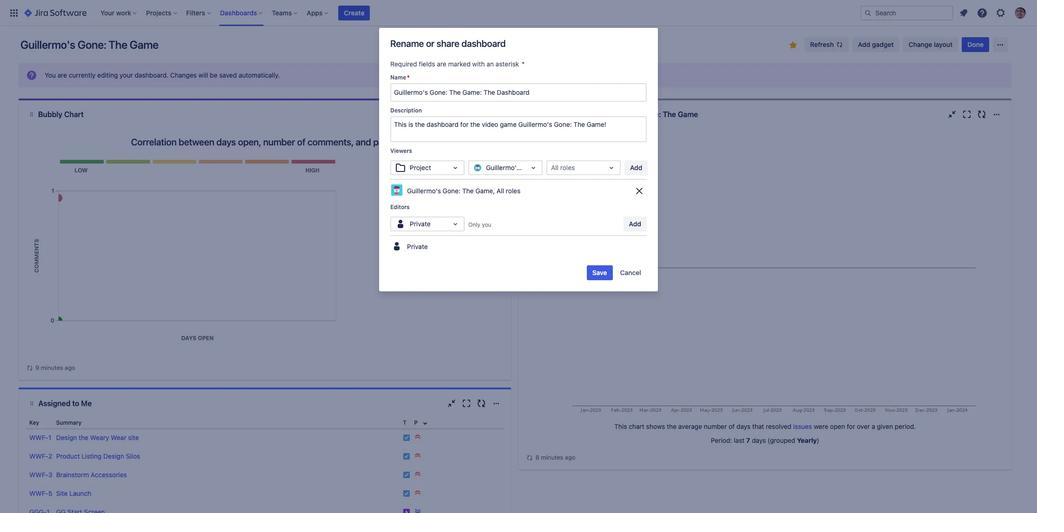 Task type: locate. For each thing, give the bounding box(es) containing it.
add button
[[625, 160, 648, 175], [624, 217, 647, 232]]

gadget
[[873, 40, 894, 48]]

0 horizontal spatial the
[[109, 38, 127, 51]]

roles right open image
[[561, 164, 575, 172]]

0 vertical spatial an arrow curved in a circular way on the button that refreshes the dashboard image
[[26, 364, 33, 372]]

highest image for site launch
[[414, 489, 422, 497]]

the inside "region"
[[667, 423, 677, 431]]

1 horizontal spatial days
[[737, 423, 751, 431]]

* right the asterisk
[[522, 60, 525, 68]]

highest image down p
[[414, 433, 422, 441]]

days inside bubbly chart region
[[217, 137, 236, 147]]

cancel button
[[615, 265, 647, 280]]

wwf- down wwf-3 link
[[29, 490, 48, 497]]

of left the comments,
[[297, 137, 306, 147]]

1 horizontal spatial number
[[704, 423, 727, 431]]

0 horizontal spatial design
[[56, 434, 77, 442]]

highest image
[[414, 470, 422, 478], [414, 489, 422, 497]]

task image
[[403, 453, 411, 460]]

0 vertical spatial days
[[217, 137, 236, 147]]

wwf-
[[29, 434, 48, 442], [29, 452, 48, 460], [29, 471, 48, 479], [29, 490, 48, 497]]

minutes
[[41, 364, 63, 371], [541, 454, 564, 461]]

an arrow curved in a circular way on the button that refreshes the dashboard image left 9
[[26, 364, 33, 372]]

the for guillermo's gone: the game
[[109, 38, 127, 51]]

2 task image from the top
[[403, 471, 411, 479]]

for
[[847, 423, 856, 431]]

wear
[[111, 434, 126, 442]]

0 vertical spatial *
[[522, 60, 525, 68]]

0 vertical spatial gone:
[[78, 38, 106, 51]]

design
[[56, 434, 77, 442], [103, 452, 124, 460]]

project
[[410, 164, 431, 172]]

0 horizontal spatial guillermo's
[[20, 38, 75, 51]]

ago inside bubbly chart region
[[65, 364, 75, 371]]

roles
[[561, 164, 575, 172], [506, 187, 521, 195]]

2 vertical spatial gone:
[[443, 187, 461, 195]]

design up accessories
[[103, 452, 124, 460]]

add button up remove viewer permission for project guillermo's gone: the game, all roles image
[[625, 160, 648, 175]]

8
[[536, 454, 540, 461]]

minutes right 8
[[541, 454, 564, 461]]

private down the editors
[[407, 243, 428, 251]]

0 vertical spatial highest image
[[414, 470, 422, 478]]

3 wwf- from the top
[[29, 471, 48, 479]]

game
[[130, 38, 159, 51], [678, 110, 699, 119], [476, 187, 493, 195]]

1 vertical spatial days
[[737, 423, 751, 431]]

wwf- down wwf-1
[[29, 452, 48, 460]]

days
[[217, 137, 236, 147], [737, 423, 751, 431], [752, 437, 766, 444]]

2 vertical spatial guillermo's
[[407, 187, 441, 195]]

1 horizontal spatial the
[[667, 423, 677, 431]]

0 vertical spatial highest image
[[414, 433, 422, 441]]

an arrow curved in a circular way on the button that refreshes the dashboard image inside bubbly chart region
[[26, 364, 33, 372]]

refresh image
[[836, 41, 844, 48]]

1 vertical spatial are
[[58, 71, 67, 79]]

private right editors text box
[[410, 220, 431, 228]]

1 vertical spatial the
[[663, 110, 676, 119]]

number
[[263, 137, 295, 147], [704, 423, 727, 431]]

0 horizontal spatial of
[[297, 137, 306, 147]]

create banner
[[0, 0, 1038, 26]]

days right 7
[[752, 437, 766, 444]]

0 vertical spatial ago
[[65, 364, 75, 371]]

0 vertical spatial guillermo's
[[20, 38, 75, 51]]

0 vertical spatial are
[[437, 60, 447, 68]]

add inside button
[[859, 40, 871, 48]]

wwf-5 link
[[29, 490, 52, 497]]

issues
[[794, 423, 813, 431]]

1 vertical spatial highest image
[[414, 452, 422, 459]]

1 vertical spatial all
[[497, 187, 504, 195]]

1 horizontal spatial of
[[729, 423, 735, 431]]

roles right the ,
[[506, 187, 521, 195]]

rename or share dashboard
[[391, 38, 506, 49]]

wwf- down "key"
[[29, 434, 48, 442]]

issues link
[[794, 423, 813, 431]]

with
[[473, 60, 485, 68]]

the right "shows"
[[667, 423, 677, 431]]

4 wwf- from the top
[[29, 490, 48, 497]]

currently
[[69, 71, 96, 79]]

minutes for resolution
[[541, 454, 564, 461]]

1 vertical spatial of
[[729, 423, 735, 431]]

None field
[[391, 84, 646, 101]]

viewers
[[391, 147, 412, 154]]

task image down t
[[403, 434, 411, 442]]

number up period: at the bottom right of page
[[704, 423, 727, 431]]

an arrow curved in a circular way on the button that refreshes the dashboard image inside resolution time: guillermo's gone: the game "region"
[[527, 454, 534, 461]]

of inside resolution time: guillermo's gone: the game "region"
[[729, 423, 735, 431]]

minutes right 9
[[41, 364, 63, 371]]

silos
[[126, 452, 140, 460]]

correlation between days open, number of comments, and participants
[[131, 137, 422, 147]]

of inside bubbly chart region
[[297, 137, 306, 147]]

0 horizontal spatial number
[[263, 137, 295, 147]]

your
[[120, 71, 133, 79]]

0 vertical spatial number
[[263, 137, 295, 147]]

1 vertical spatial the
[[79, 434, 88, 442]]

ago inside resolution time: guillermo's gone: the game "region"
[[565, 454, 576, 461]]

0 horizontal spatial days
[[217, 137, 236, 147]]

1 horizontal spatial roles
[[561, 164, 575, 172]]

ago right 9
[[65, 364, 75, 371]]

done link
[[963, 37, 990, 52]]

0 vertical spatial task image
[[403, 434, 411, 442]]

* right name
[[407, 74, 410, 81]]

None text field
[[551, 163, 553, 172]]

1 vertical spatial guillermo's
[[599, 110, 639, 119]]

all right the ,
[[497, 187, 504, 195]]

1 vertical spatial add
[[630, 164, 643, 172]]

chart
[[629, 423, 645, 431]]

Editors text field
[[395, 219, 397, 229]]

the for guillermo's gone: the game , all roles
[[462, 187, 474, 195]]

minimize resolution time: guillermo's gone: the game image
[[947, 109, 958, 120]]

refresh bubbly chart image
[[476, 109, 487, 120]]

resolution time: guillermo's gone: the game
[[540, 110, 699, 119]]

2 horizontal spatial gone:
[[641, 110, 661, 119]]

days up last
[[737, 423, 751, 431]]

task image
[[403, 434, 411, 442], [403, 471, 411, 479], [403, 490, 411, 497]]

add down remove viewer permission for project guillermo's gone: the game, all roles image
[[629, 220, 642, 228]]

shows
[[647, 423, 665, 431]]

1 horizontal spatial *
[[522, 60, 525, 68]]

open,
[[238, 137, 261, 147]]

0 vertical spatial roles
[[561, 164, 575, 172]]

3 task image from the top
[[403, 490, 411, 497]]

*
[[522, 60, 525, 68], [407, 74, 410, 81]]

all right open image
[[551, 164, 559, 172]]

2 vertical spatial task image
[[403, 490, 411, 497]]

guillermo's
[[20, 38, 75, 51], [599, 110, 639, 119], [407, 187, 441, 195]]

1 vertical spatial task image
[[403, 471, 411, 479]]

0 horizontal spatial game
[[130, 38, 159, 51]]

1
[[48, 434, 51, 442]]

ago right 8
[[565, 454, 576, 461]]

refresh resolution time: guillermo's gone: the game image
[[977, 109, 988, 120]]

period.
[[895, 423, 916, 431]]

Search field
[[861, 5, 954, 20]]

design down summary
[[56, 434, 77, 442]]

add for project
[[630, 164, 643, 172]]

1 highest image from the top
[[414, 433, 422, 441]]

dashboard
[[462, 38, 506, 49]]

guillermo's right time:
[[599, 110, 639, 119]]

2 horizontal spatial the
[[663, 110, 676, 119]]

star guillermo's gone: the game image
[[788, 40, 799, 51]]

1 vertical spatial minutes
[[541, 454, 564, 461]]

jira software image
[[24, 7, 87, 18], [24, 7, 87, 18]]

add
[[859, 40, 871, 48], [630, 164, 643, 172], [629, 220, 642, 228]]

1 horizontal spatial guillermo's
[[407, 187, 441, 195]]

highest image for design the weary wear site
[[414, 433, 422, 441]]

yearly
[[797, 437, 817, 444]]

average
[[679, 423, 703, 431]]

0 vertical spatial of
[[297, 137, 306, 147]]

product
[[56, 452, 80, 460]]

1 vertical spatial add button
[[624, 217, 647, 232]]

1 horizontal spatial gone:
[[443, 187, 461, 195]]

highest image right task image
[[414, 452, 422, 459]]

private
[[410, 220, 431, 228], [407, 243, 428, 251]]

will
[[199, 71, 208, 79]]

minutes for bubbly
[[41, 364, 63, 371]]

2 highest image from the top
[[414, 452, 422, 459]]

open image
[[450, 162, 461, 173], [606, 162, 617, 173], [450, 218, 461, 230]]

1 task image from the top
[[403, 434, 411, 442]]

minutes inside bubbly chart region
[[41, 364, 63, 371]]

are right you
[[58, 71, 67, 79]]

1 vertical spatial number
[[704, 423, 727, 431]]

1 horizontal spatial ago
[[565, 454, 576, 461]]

2 vertical spatial days
[[752, 437, 766, 444]]

add button down remove viewer permission for project guillermo's gone: the game, all roles image
[[624, 217, 647, 232]]

minutes inside resolution time: guillermo's gone: the game "region"
[[541, 454, 564, 461]]

me
[[81, 399, 92, 408]]

are right fields at the left top
[[437, 60, 447, 68]]

1 vertical spatial gone:
[[641, 110, 661, 119]]

and
[[356, 137, 371, 147]]

0 horizontal spatial ago
[[65, 364, 75, 371]]

highest image for product listing design silos
[[414, 452, 422, 459]]

gone: for guillermo's gone: the game , all roles
[[443, 187, 461, 195]]

add left gadget
[[859, 40, 871, 48]]

task image up epic image
[[403, 490, 411, 497]]

2 horizontal spatial guillermo's
[[599, 110, 639, 119]]

guillermo's up you
[[20, 38, 75, 51]]

an arrow curved in a circular way on the button that refreshes the dashboard image for resolution time: guillermo's gone: the game
[[527, 454, 534, 461]]

1 horizontal spatial minutes
[[541, 454, 564, 461]]

all
[[551, 164, 559, 172], [497, 187, 504, 195]]

0 vertical spatial the
[[667, 423, 677, 431]]

all roles
[[551, 164, 575, 172]]

2 vertical spatial game
[[476, 187, 493, 195]]

(grouped
[[768, 437, 796, 444]]

1 vertical spatial game
[[678, 110, 699, 119]]

add up remove viewer permission for project guillermo's gone: the game, all roles image
[[630, 164, 643, 172]]

1 vertical spatial highest image
[[414, 489, 422, 497]]

search image
[[865, 9, 872, 17]]

0 horizontal spatial an arrow curved in a circular way on the button that refreshes the dashboard image
[[26, 364, 33, 372]]

1 horizontal spatial the
[[462, 187, 474, 195]]

1 wwf- from the top
[[29, 434, 48, 442]]

number right open,
[[263, 137, 295, 147]]

weary
[[90, 434, 109, 442]]

of up last
[[729, 423, 735, 431]]

guillermo's down project
[[407, 187, 441, 195]]

2 horizontal spatial game
[[678, 110, 699, 119]]

days left open,
[[217, 137, 236, 147]]

0 vertical spatial game
[[130, 38, 159, 51]]

2 wwf- from the top
[[29, 452, 48, 460]]

0 vertical spatial add
[[859, 40, 871, 48]]

save button
[[587, 265, 613, 280]]

1 vertical spatial ago
[[565, 454, 576, 461]]

0 vertical spatial add button
[[625, 160, 648, 175]]

1 highest image from the top
[[414, 470, 422, 478]]

open image for project
[[450, 162, 461, 173]]

0 horizontal spatial gone:
[[78, 38, 106, 51]]

wwf-1
[[29, 434, 51, 442]]

2 vertical spatial the
[[462, 187, 474, 195]]

an arrow curved in a circular way on the button that refreshes the dashboard image for bubbly chart
[[26, 364, 33, 372]]

2 highest image from the top
[[414, 489, 422, 497]]

task image for launch
[[403, 490, 411, 497]]

an arrow curved in a circular way on the button that refreshes the dashboard image
[[26, 364, 33, 372], [527, 454, 534, 461]]

are
[[437, 60, 447, 68], [58, 71, 67, 79]]

0 horizontal spatial roles
[[506, 187, 521, 195]]

refresh
[[811, 40, 834, 48]]

an arrow curved in a circular way on the button that refreshes the dashboard image left 8
[[527, 454, 534, 461]]

guillermo's for guillermo's gone: the game , all roles
[[407, 187, 441, 195]]

gone: for guillermo's gone: the game
[[78, 38, 106, 51]]

1 vertical spatial an arrow curved in a circular way on the button that refreshes the dashboard image
[[527, 454, 534, 461]]

required
[[391, 60, 417, 68]]

listing
[[82, 452, 102, 460]]

0 vertical spatial all
[[551, 164, 559, 172]]

wwf- down wwf-2 link
[[29, 471, 48, 479]]

2 horizontal spatial days
[[752, 437, 766, 444]]

7
[[747, 437, 751, 444]]

highest image
[[414, 433, 422, 441], [414, 452, 422, 459]]

0 horizontal spatial minutes
[[41, 364, 63, 371]]

0 vertical spatial the
[[109, 38, 127, 51]]

9
[[35, 364, 39, 371]]

0 vertical spatial design
[[56, 434, 77, 442]]

the left weary
[[79, 434, 88, 442]]

0 vertical spatial minutes
[[41, 364, 63, 371]]

2 vertical spatial add
[[629, 220, 642, 228]]

comments,
[[308, 137, 354, 147]]

task image down task image
[[403, 471, 411, 479]]

t
[[403, 419, 407, 426]]

accessories
[[91, 471, 127, 479]]

1 horizontal spatial design
[[103, 452, 124, 460]]

bubbly chart region
[[26, 128, 504, 373]]

1 horizontal spatial game
[[476, 187, 493, 195]]

1 horizontal spatial an arrow curved in a circular way on the button that refreshes the dashboard image
[[527, 454, 534, 461]]

0 horizontal spatial *
[[407, 74, 410, 81]]

bubbly
[[38, 110, 62, 119]]



Task type: describe. For each thing, give the bounding box(es) containing it.
game for guillermo's gone: the game
[[130, 38, 159, 51]]

open
[[831, 423, 846, 431]]

1 vertical spatial private
[[407, 243, 428, 251]]

minimize assigned to me image
[[447, 398, 458, 409]]

maximize assigned to me image
[[461, 398, 473, 409]]

ago for resolution
[[565, 454, 576, 461]]

were
[[814, 423, 829, 431]]

site
[[128, 434, 139, 442]]

name *
[[391, 74, 410, 81]]

fields
[[419, 60, 435, 68]]

an
[[487, 60, 494, 68]]

period:
[[711, 437, 732, 444]]

wwf-2 product listing design silos
[[29, 452, 140, 460]]

editors
[[391, 204, 410, 211]]

launch
[[69, 490, 91, 497]]

saved
[[219, 71, 237, 79]]

be
[[210, 71, 218, 79]]

that
[[753, 423, 765, 431]]

1 vertical spatial design
[[103, 452, 124, 460]]

open image
[[528, 162, 539, 173]]

wwf- for 1
[[29, 434, 48, 442]]

a
[[872, 423, 876, 431]]

undefined generated chart image image
[[551, 128, 981, 415]]

over
[[857, 423, 870, 431]]

0 horizontal spatial the
[[79, 434, 88, 442]]

last
[[734, 437, 745, 444]]

task image for accessories
[[403, 471, 411, 479]]

assigned to me
[[38, 399, 92, 408]]

ago for bubbly
[[65, 364, 75, 371]]

done
[[968, 40, 984, 48]]

wwf-1 link
[[29, 434, 51, 442]]

wwf- for 5
[[29, 490, 48, 497]]

site launch link
[[56, 490, 91, 497]]

product listing design silos link
[[56, 452, 140, 460]]

key
[[29, 419, 39, 426]]

wwf- for 2
[[29, 452, 48, 460]]

maximize bubbly chart image
[[461, 109, 473, 120]]

brainstorm
[[56, 471, 89, 479]]

asterisk
[[496, 60, 519, 68]]

guillermo's for guillermo's gone: the game
[[20, 38, 75, 51]]

wwf-5 site launch
[[29, 490, 91, 497]]

name
[[391, 74, 406, 81]]

guillermo's gone: the game
[[20, 38, 159, 51]]

you
[[482, 221, 492, 228]]

Description text field
[[391, 116, 647, 142]]

design the weary wear site link
[[56, 434, 139, 442]]

add gadget button
[[853, 37, 900, 52]]

add button for private
[[624, 217, 647, 232]]

share
[[437, 38, 460, 49]]

automatically.
[[239, 71, 280, 79]]

9 minutes ago
[[35, 364, 75, 371]]

3
[[48, 471, 52, 479]]

5
[[48, 490, 52, 497]]

add for private
[[629, 220, 642, 228]]

create button
[[339, 5, 370, 20]]

rename
[[391, 38, 424, 49]]

number inside resolution time: guillermo's gone: the game "region"
[[704, 423, 727, 431]]

1 horizontal spatial all
[[551, 164, 559, 172]]

wwf-3 link
[[29, 471, 52, 479]]

0 horizontal spatial all
[[497, 187, 504, 195]]

between
[[179, 137, 214, 147]]

create
[[344, 9, 365, 17]]

brainstorm accessories link
[[56, 471, 127, 479]]

chart
[[64, 110, 84, 119]]

required fields are marked with an asterisk *
[[391, 60, 525, 68]]

you are currently editing your dashboard. changes will be saved automatically.
[[45, 71, 280, 79]]

1 horizontal spatial are
[[437, 60, 447, 68]]

given
[[878, 423, 894, 431]]

refresh assigned to me image
[[476, 398, 487, 409]]

dashboard.
[[135, 71, 169, 79]]

this chart shows the average number of days that resolved issues were open for over a given period.
[[615, 423, 916, 431]]

editing
[[97, 71, 118, 79]]

lowest image
[[414, 508, 422, 513]]

time:
[[578, 110, 598, 119]]

wwf-2 link
[[29, 452, 52, 460]]

highest image for brainstorm accessories
[[414, 470, 422, 478]]

resolution time: guillermo's gone: the game region
[[527, 128, 1005, 463]]

8 minutes ago
[[536, 454, 576, 461]]

or
[[426, 38, 435, 49]]

1 vertical spatial roles
[[506, 187, 521, 195]]

,
[[493, 187, 495, 195]]

epic image
[[403, 509, 411, 513]]

site
[[56, 490, 68, 497]]

to
[[72, 399, 79, 408]]

correlation
[[131, 137, 177, 147]]

description
[[391, 107, 422, 114]]

)
[[817, 437, 820, 444]]

2
[[48, 452, 52, 460]]

resolution
[[540, 110, 576, 119]]

add gadget
[[859, 40, 894, 48]]

game for guillermo's gone: the game , all roles
[[476, 187, 493, 195]]

participants
[[373, 137, 422, 147]]

primary element
[[6, 0, 861, 26]]

changes
[[170, 71, 197, 79]]

p
[[414, 419, 418, 426]]

cancel
[[620, 269, 642, 277]]

this
[[615, 423, 627, 431]]

number inside bubbly chart region
[[263, 137, 295, 147]]

1 vertical spatial *
[[407, 74, 410, 81]]

0 vertical spatial private
[[410, 220, 431, 228]]

open image for private
[[450, 218, 461, 230]]

design the weary wear site
[[56, 434, 139, 442]]

assigned
[[38, 399, 70, 408]]

save
[[593, 269, 607, 277]]

resolved
[[766, 423, 792, 431]]

minimize bubbly chart image
[[447, 109, 458, 120]]

marked
[[448, 60, 471, 68]]

wwf- for 3
[[29, 471, 48, 479]]

maximize resolution time: guillermo's gone: the game image
[[962, 109, 973, 120]]

refresh button
[[805, 37, 849, 52]]

wwf-3 brainstorm accessories
[[29, 471, 127, 479]]

remove viewer permission for project guillermo's gone: the game, all roles image
[[634, 185, 645, 197]]

only you
[[469, 221, 492, 228]]

0 horizontal spatial are
[[58, 71, 67, 79]]

add button for project
[[625, 160, 648, 175]]

only
[[469, 221, 481, 228]]

period: last 7 days (grouped yearly )
[[711, 437, 820, 444]]



Task type: vqa. For each thing, say whether or not it's contained in the screenshot.
Progress
no



